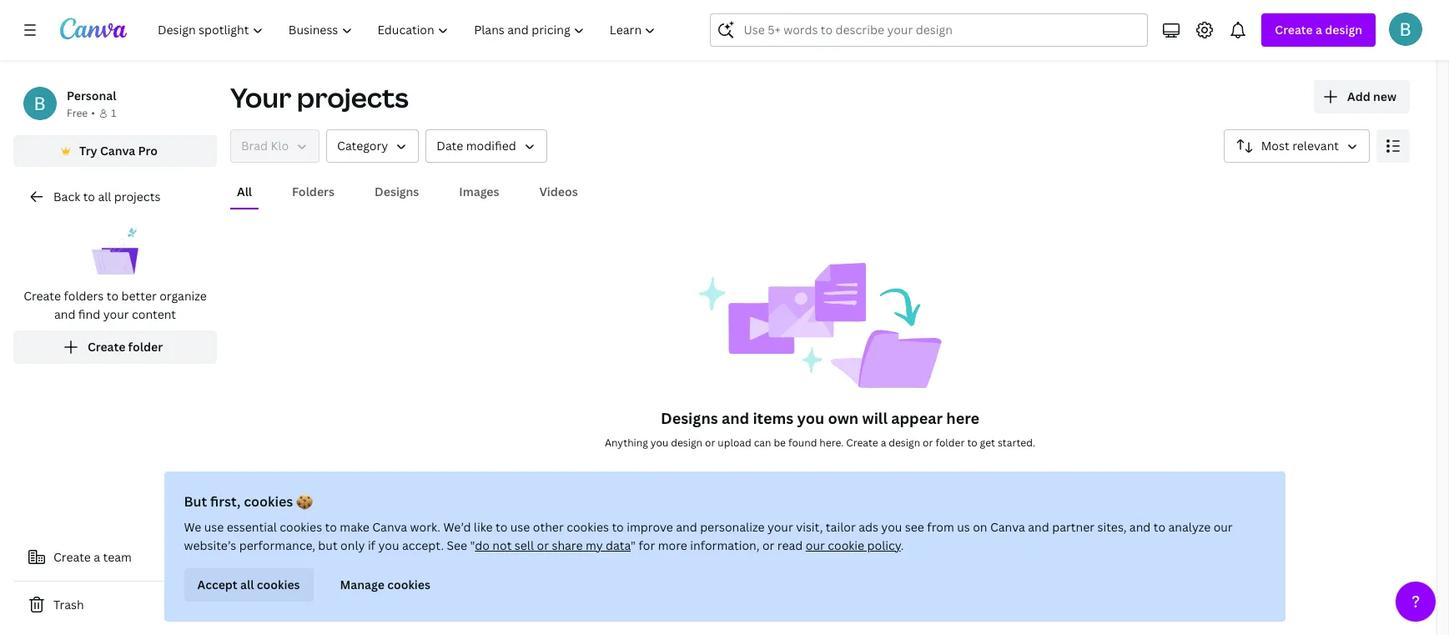 Task type: locate. For each thing, give the bounding box(es) containing it.
most relevant
[[1262, 138, 1340, 154]]

0 vertical spatial a
[[1316, 22, 1323, 38]]

1 vertical spatial our
[[806, 537, 825, 553]]

a
[[1316, 22, 1323, 38], [881, 436, 887, 450], [94, 549, 100, 565]]

your inside create folders to better organize and find your content
[[103, 306, 129, 322]]

personal
[[67, 88, 116, 103]]

find
[[78, 306, 100, 322]]

designs for designs and items you own will appear here anything you design or upload can be found here. create a design or folder to get started.
[[661, 408, 718, 428]]

designs and items you own will appear here anything you design or upload can be found here. create a design or folder to get started.
[[605, 408, 1036, 450]]

content
[[132, 306, 176, 322]]

folders button
[[285, 176, 341, 208]]

a inside designs and items you own will appear here anything you design or upload can be found here. create a design or folder to get started.
[[881, 436, 887, 450]]

accept
[[197, 577, 238, 593]]

1 vertical spatial create folder button
[[828, 472, 950, 505]]

1 horizontal spatial all
[[240, 577, 254, 593]]

to
[[83, 189, 95, 204], [107, 288, 119, 304], [968, 436, 978, 450], [325, 519, 337, 535], [496, 519, 508, 535], [612, 519, 624, 535], [1154, 519, 1166, 535]]

we use essential cookies to make canva work. we'd like to use other cookies to improve and personalize your visit, tailor ads you see from us on canva and partner sites, and to analyze our website's performance, but only if you accept. see "
[[184, 519, 1233, 553]]

design left upload
[[671, 436, 703, 450]]

a down will in the bottom of the page
[[881, 436, 887, 450]]

1 horizontal spatial your
[[768, 519, 794, 535]]

0 vertical spatial create folder
[[88, 339, 163, 355]]

Category button
[[326, 129, 419, 163]]

cookies
[[244, 492, 293, 511], [280, 519, 322, 535], [567, 519, 609, 535], [257, 577, 300, 593], [387, 577, 431, 593]]

canva inside button
[[100, 143, 135, 159]]

manage cookies button
[[327, 568, 444, 602]]

manage cookies
[[340, 577, 431, 593]]

and
[[54, 306, 75, 322], [722, 408, 750, 428], [676, 519, 697, 535], [1028, 519, 1050, 535], [1130, 519, 1151, 535]]

0 horizontal spatial a
[[94, 549, 100, 565]]

" right see
[[470, 537, 475, 553]]

your up read
[[768, 519, 794, 535]]

1 horizontal spatial our
[[1214, 519, 1233, 535]]

klo
[[271, 138, 289, 154]]

modified
[[466, 138, 516, 154]]

ads
[[859, 519, 879, 535]]

you up found
[[798, 408, 825, 428]]

2 vertical spatial a
[[94, 549, 100, 565]]

our inside the we use essential cookies to make canva work. we'd like to use other cookies to improve and personalize your visit, tailor ads you see from us on canva and partner sites, and to analyze our website's performance, but only if you accept. see "
[[1214, 519, 1233, 535]]

create folder button up ads
[[828, 472, 950, 505]]

make
[[340, 519, 370, 535]]

1 vertical spatial all
[[240, 577, 254, 593]]

and right sites,
[[1130, 519, 1151, 535]]

to up but
[[325, 519, 337, 535]]

a for team
[[94, 549, 100, 565]]

to right like
[[496, 519, 508, 535]]

own
[[828, 408, 859, 428]]

a inside dropdown button
[[1316, 22, 1323, 38]]

to right back
[[83, 189, 95, 204]]

create folder button
[[13, 331, 217, 364], [828, 472, 950, 505]]

1 horizontal spatial use
[[511, 519, 530, 535]]

folder for the top create folder button
[[128, 339, 163, 355]]

do
[[475, 537, 490, 553]]

create a team
[[53, 549, 132, 565]]

0 horizontal spatial create folder button
[[13, 331, 217, 364]]

but
[[318, 537, 338, 553]]

create folder for the top create folder button
[[88, 339, 163, 355]]

and inside create folders to better organize and find your content
[[54, 306, 75, 322]]

design
[[1326, 22, 1363, 38], [671, 436, 703, 450], [889, 436, 921, 450], [764, 480, 802, 496]]

cookies down performance,
[[257, 577, 300, 593]]

our down visit,
[[806, 537, 825, 553]]

1 horizontal spatial create folder button
[[828, 472, 950, 505]]

items
[[753, 408, 794, 428]]

all right 'accept' on the bottom of page
[[240, 577, 254, 593]]

🍪
[[296, 492, 313, 511]]

create a team button
[[13, 541, 217, 574]]

designs button
[[368, 176, 426, 208]]

and left 'find'
[[54, 306, 75, 322]]

you up policy
[[882, 519, 903, 535]]

0 vertical spatial your
[[103, 306, 129, 322]]

a left team
[[94, 549, 100, 565]]

partner
[[1053, 519, 1095, 535]]

Sort by button
[[1224, 129, 1370, 163]]

or left read
[[763, 537, 775, 553]]

your projects
[[230, 79, 409, 115]]

folder for the bottom create folder button
[[902, 480, 937, 496]]

to left analyze
[[1154, 519, 1166, 535]]

0 horizontal spatial our
[[806, 537, 825, 553]]

a inside button
[[94, 549, 100, 565]]

0 vertical spatial projects
[[297, 79, 409, 115]]

work.
[[410, 519, 441, 535]]

our right analyze
[[1214, 519, 1233, 535]]

create a design button
[[1262, 13, 1376, 47]]

0 vertical spatial folder
[[128, 339, 163, 355]]

design inside dropdown button
[[1326, 22, 1363, 38]]

designs down category button
[[375, 184, 419, 199]]

0 vertical spatial all
[[98, 189, 111, 204]]

us
[[958, 519, 970, 535]]

back to all projects
[[53, 189, 161, 204]]

new
[[1374, 88, 1397, 104]]

performance,
[[239, 537, 315, 553]]

back
[[53, 189, 80, 204]]

top level navigation element
[[147, 13, 671, 47]]

projects up the category
[[297, 79, 409, 115]]

projects
[[297, 79, 409, 115], [114, 189, 161, 204]]

cookies down 🍪
[[280, 519, 322, 535]]

create inside create folders to better organize and find your content
[[23, 288, 61, 304]]

we'd
[[444, 519, 471, 535]]

create folder up see on the right bottom of the page
[[862, 480, 937, 496]]

0 horizontal spatial "
[[470, 537, 475, 553]]

1 horizontal spatial "
[[631, 537, 636, 553]]

1 vertical spatial folder
[[936, 436, 965, 450]]

more
[[658, 537, 688, 553]]

create folder button down 'find'
[[13, 331, 217, 364]]

cookies down accept.
[[387, 577, 431, 593]]

"
[[470, 537, 475, 553], [631, 537, 636, 553]]

accept all cookies button
[[184, 568, 313, 602]]

create design button
[[690, 472, 815, 505]]

or right sell
[[537, 537, 549, 553]]

other
[[533, 519, 564, 535]]

0 horizontal spatial designs
[[375, 184, 419, 199]]

brad klo image
[[1390, 13, 1423, 46]]

projects down pro
[[114, 189, 161, 204]]

designs for designs
[[375, 184, 419, 199]]

accept all cookies
[[197, 577, 300, 593]]

do not sell or share my data " for more information, or read our cookie policy .
[[475, 537, 904, 553]]

canva right 'on'
[[991, 519, 1026, 535]]

create folder
[[88, 339, 163, 355], [862, 480, 937, 496]]

2 " from the left
[[631, 537, 636, 553]]

design down be on the bottom of the page
[[764, 480, 802, 496]]

0 horizontal spatial create folder
[[88, 339, 163, 355]]

free •
[[67, 106, 95, 120]]

2 horizontal spatial a
[[1316, 22, 1323, 38]]

all right back
[[98, 189, 111, 204]]

Owner button
[[230, 129, 320, 163]]

a for design
[[1316, 22, 1323, 38]]

folder down here
[[936, 436, 965, 450]]

here
[[947, 408, 980, 428]]

started.
[[998, 436, 1036, 450]]

0 vertical spatial our
[[1214, 519, 1233, 535]]

1 " from the left
[[470, 537, 475, 553]]

1 horizontal spatial designs
[[661, 408, 718, 428]]

your right 'find'
[[103, 306, 129, 322]]

use up website's
[[204, 519, 224, 535]]

0 vertical spatial designs
[[375, 184, 419, 199]]

2 use from the left
[[511, 519, 530, 535]]

you right "anything"
[[651, 436, 669, 450]]

canva right try
[[100, 143, 135, 159]]

tailor
[[826, 519, 856, 535]]

category
[[337, 138, 388, 154]]

1 horizontal spatial canva
[[372, 519, 407, 535]]

0 horizontal spatial use
[[204, 519, 224, 535]]

to left the get
[[968, 436, 978, 450]]

2 vertical spatial folder
[[902, 480, 937, 496]]

or left upload
[[705, 436, 716, 450]]

folder
[[128, 339, 163, 355], [936, 436, 965, 450], [902, 480, 937, 496]]

but
[[184, 492, 207, 511]]

create inside dropdown button
[[1276, 22, 1313, 38]]

but first, cookies 🍪 dialog
[[164, 472, 1286, 622]]

0 horizontal spatial projects
[[114, 189, 161, 204]]

analyze
[[1169, 519, 1211, 535]]

1 vertical spatial a
[[881, 436, 887, 450]]

" left for
[[631, 537, 636, 553]]

visit,
[[796, 519, 823, 535]]

1 horizontal spatial a
[[881, 436, 887, 450]]

1 vertical spatial designs
[[661, 408, 718, 428]]

manage
[[340, 577, 385, 593]]

you
[[798, 408, 825, 428], [651, 436, 669, 450], [882, 519, 903, 535], [378, 537, 399, 553]]

folder down the content
[[128, 339, 163, 355]]

date
[[437, 138, 463, 154]]

use up sell
[[511, 519, 530, 535]]

to left better
[[107, 288, 119, 304]]

design left "brad klo" icon
[[1326, 22, 1363, 38]]

most
[[1262, 138, 1290, 154]]

1 vertical spatial your
[[768, 519, 794, 535]]

folders
[[64, 288, 104, 304]]

designs inside button
[[375, 184, 419, 199]]

be
[[774, 436, 786, 450]]

designs up upload
[[661, 408, 718, 428]]

all
[[98, 189, 111, 204], [240, 577, 254, 593]]

1 horizontal spatial create folder
[[862, 480, 937, 496]]

for
[[639, 537, 655, 553]]

date modified
[[437, 138, 516, 154]]

None search field
[[711, 13, 1149, 47]]

0 horizontal spatial canva
[[100, 143, 135, 159]]

design inside button
[[764, 480, 802, 496]]

get
[[980, 436, 996, 450]]

a up 'add new' dropdown button
[[1316, 22, 1323, 38]]

and up upload
[[722, 408, 750, 428]]

1 vertical spatial create folder
[[862, 480, 937, 496]]

you right if
[[378, 537, 399, 553]]

add
[[1348, 88, 1371, 104]]

designs inside designs and items you own will appear here anything you design or upload can be found here. create a design or folder to get started.
[[661, 408, 718, 428]]

0 horizontal spatial your
[[103, 306, 129, 322]]

canva up if
[[372, 519, 407, 535]]

designs
[[375, 184, 419, 199], [661, 408, 718, 428]]

create
[[1276, 22, 1313, 38], [23, 288, 61, 304], [88, 339, 125, 355], [847, 436, 879, 450], [724, 480, 762, 496], [862, 480, 900, 496], [53, 549, 91, 565]]

first,
[[210, 492, 241, 511]]

folder up see on the right bottom of the page
[[902, 480, 937, 496]]

create folder down create folders to better organize and find your content
[[88, 339, 163, 355]]



Task type: describe. For each thing, give the bounding box(es) containing it.
brad klo
[[241, 138, 289, 154]]

Search search field
[[744, 14, 1115, 46]]

relevant
[[1293, 138, 1340, 154]]

create folders to better organize and find your content
[[23, 288, 207, 322]]

website's
[[184, 537, 236, 553]]

" inside the we use essential cookies to make canva work. we'd like to use other cookies to improve and personalize your visit, tailor ads you see from us on canva and partner sites, and to analyze our website's performance, but only if you accept. see "
[[470, 537, 475, 553]]

.
[[901, 537, 904, 553]]

accept.
[[402, 537, 444, 553]]

read
[[778, 537, 803, 553]]

but first, cookies 🍪
[[184, 492, 313, 511]]

all inside button
[[240, 577, 254, 593]]

upload
[[718, 436, 752, 450]]

and left partner
[[1028, 519, 1050, 535]]

data
[[606, 537, 631, 553]]

appear
[[892, 408, 943, 428]]

images button
[[453, 176, 506, 208]]

information,
[[690, 537, 760, 553]]

if
[[368, 537, 376, 553]]

free
[[67, 106, 88, 120]]

folders
[[292, 184, 335, 199]]

to inside designs and items you own will appear here anything you design or upload can be found here. create a design or folder to get started.
[[968, 436, 978, 450]]

0 horizontal spatial all
[[98, 189, 111, 204]]

add new button
[[1315, 80, 1411, 114]]

my
[[586, 537, 603, 553]]

our cookie policy link
[[806, 537, 901, 553]]

see
[[447, 537, 468, 553]]

videos
[[540, 184, 578, 199]]

essential
[[227, 519, 277, 535]]

trash
[[53, 597, 84, 613]]

design down appear
[[889, 436, 921, 450]]

trash link
[[13, 588, 217, 622]]

your
[[230, 79, 292, 115]]

create a design
[[1276, 22, 1363, 38]]

0 vertical spatial create folder button
[[13, 331, 217, 364]]

only
[[341, 537, 365, 553]]

videos button
[[533, 176, 585, 208]]

try canva pro button
[[13, 135, 217, 167]]

2 horizontal spatial canva
[[991, 519, 1026, 535]]

and inside designs and items you own will appear here anything you design or upload can be found here. create a design or folder to get started.
[[722, 408, 750, 428]]

organize
[[160, 288, 207, 304]]

here.
[[820, 436, 844, 450]]

add new
[[1348, 88, 1397, 104]]

images
[[459, 184, 500, 199]]

sell
[[515, 537, 534, 553]]

cookies up my on the left of the page
[[567, 519, 609, 535]]

do not sell or share my data link
[[475, 537, 631, 553]]

or down appear
[[923, 436, 934, 450]]

we
[[184, 519, 201, 535]]

and up do not sell or share my data " for more information, or read our cookie policy .
[[676, 519, 697, 535]]

anything
[[605, 436, 648, 450]]

will
[[863, 408, 888, 428]]

on
[[973, 519, 988, 535]]

create inside designs and items you own will appear here anything you design or upload can be found here. create a design or folder to get started.
[[847, 436, 879, 450]]

see
[[905, 519, 925, 535]]

cookie
[[828, 537, 865, 553]]

brad
[[241, 138, 268, 154]]

to up data
[[612, 519, 624, 535]]

1 use from the left
[[204, 519, 224, 535]]

better
[[121, 288, 157, 304]]

create folder for the bottom create folder button
[[862, 480, 937, 496]]

team
[[103, 549, 132, 565]]

1
[[111, 106, 116, 120]]

cookies up essential on the left bottom of page
[[244, 492, 293, 511]]

to inside back to all projects link
[[83, 189, 95, 204]]

personalize
[[700, 519, 765, 535]]

all
[[237, 184, 252, 199]]

1 vertical spatial projects
[[114, 189, 161, 204]]

found
[[789, 436, 817, 450]]

from
[[928, 519, 955, 535]]

improve
[[627, 519, 673, 535]]

back to all projects link
[[13, 180, 217, 214]]

to inside create folders to better organize and find your content
[[107, 288, 119, 304]]

folder inside designs and items you own will appear here anything you design or upload can be found here. create a design or folder to get started.
[[936, 436, 965, 450]]

like
[[474, 519, 493, 535]]

your inside the we use essential cookies to make canva work. we'd like to use other cookies to improve and personalize your visit, tailor ads you see from us on canva and partner sites, and to analyze our website's performance, but only if you accept. see "
[[768, 519, 794, 535]]

Date modified button
[[426, 129, 547, 163]]

1 horizontal spatial projects
[[297, 79, 409, 115]]

sites,
[[1098, 519, 1127, 535]]

share
[[552, 537, 583, 553]]

try canva pro
[[79, 143, 158, 159]]

•
[[91, 106, 95, 120]]

try
[[79, 143, 97, 159]]

pro
[[138, 143, 158, 159]]

not
[[493, 537, 512, 553]]

can
[[754, 436, 772, 450]]



Task type: vqa. For each thing, say whether or not it's contained in the screenshot.
meet
no



